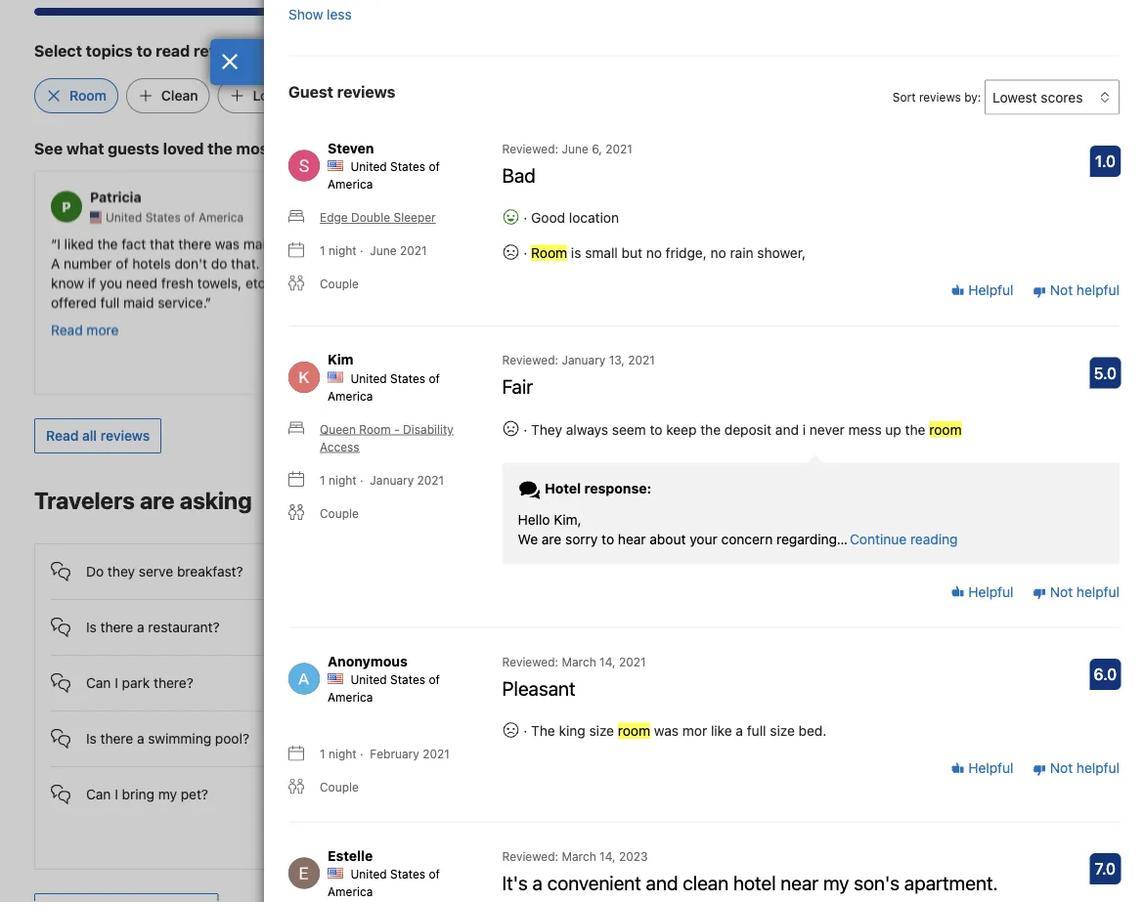 Task type: vqa. For each thing, say whether or not it's contained in the screenshot.
Martinsburg 32 car hire locations Average price of US$54.62 per day car
no



Task type: locate. For each thing, give the bounding box(es) containing it.
1 vertical spatial liked
[[779, 294, 808, 310]]

i for can i bring my pet?
[[115, 787, 118, 803]]

we down "hello"
[[518, 531, 538, 547]]

like
[[711, 723, 732, 739]]

are there rooms with an ocean view? button
[[417, 728, 727, 782]]

to inside hello kim, we are sorry to hear about your concern regarding… continue reading
[[602, 531, 614, 547]]

are
[[453, 745, 474, 761], [453, 816, 474, 832]]

with for an
[[558, 745, 584, 761]]

a inside button
[[503, 564, 511, 580]]

very down eric in the right top of the page
[[937, 274, 964, 290]]

can for can i bring my pet?
[[86, 787, 111, 803]]

reviewed: march 14, 2021
[[502, 655, 646, 669]]

2 vertical spatial we
[[796, 753, 816, 770]]

2 size from the left
[[770, 723, 795, 739]]

room inside queen room - disability access
[[359, 422, 391, 436]]

2 not from the top
[[1050, 584, 1073, 600]]

there up bathroom?
[[478, 816, 511, 832]]

and inside " i found it very conveniently located to yankee stadium, the cloisters and many delicious restaurants.
[[558, 255, 581, 271]]

1 vertical spatial 14,
[[600, 850, 616, 863]]

access
[[320, 440, 359, 454]]

2 vertical spatial couple
[[320, 781, 359, 795]]

can left park
[[86, 675, 111, 691]]

1 march from the top
[[562, 655, 596, 669]]

america up queen on the top left of page
[[328, 389, 373, 403]]

1 horizontal spatial maid
[[243, 235, 274, 251]]

2 horizontal spatial very
[[1017, 255, 1044, 271]]

1 vertical spatial room
[[618, 723, 650, 739]]

edge double sleeper
[[320, 211, 436, 224]]

with
[[558, 745, 584, 761], [558, 816, 584, 832]]

i
[[57, 235, 61, 251], [421, 235, 424, 251], [842, 313, 846, 329], [569, 619, 573, 636], [115, 675, 118, 691], [115, 787, 118, 803]]

0 horizontal spatial size
[[589, 723, 614, 739]]

2 1 from the top
[[320, 473, 325, 487]]

not helpful button up 5.0
[[1033, 281, 1120, 300]]

reviews for guest
[[337, 82, 396, 101]]

helpful up scored 5.0 element
[[1077, 282, 1120, 298]]

united states of america inside this is a carousel with rotating slides. it displays featured reviews of the property. use the next and previous buttons to navigate. region
[[106, 210, 244, 224]]

can for can i park there?
[[86, 675, 111, 691]]

the up restaurants.
[[474, 255, 495, 271]]

2 horizontal spatial "
[[779, 235, 785, 251]]

helpful down 6.0
[[1077, 761, 1120, 777]]

0 vertical spatial do
[[211, 255, 227, 271]]

1 vertical spatial night
[[329, 473, 357, 487]]

not helpful button for pleasant
[[1033, 759, 1120, 779]]

reviewed: for fair
[[502, 353, 559, 367]]

· down rooms?
[[524, 723, 527, 739]]

2021
[[606, 142, 633, 155], [400, 244, 427, 258], [628, 353, 655, 367], [417, 473, 444, 487], [619, 655, 646, 669], [423, 748, 450, 761]]

united states of america for fair
[[328, 371, 440, 403]]

rooms
[[515, 745, 554, 761], [515, 816, 554, 832]]

this is a carousel with rotating slides. it displays featured reviews of the property. use the next and previous buttons to navigate. region
[[19, 163, 1126, 403]]

1 horizontal spatial room
[[359, 422, 391, 436]]

0 horizontal spatial reviews
[[100, 428, 150, 444]]

they inside " i liked the fact that there was maid service daily. a number of hotels don't do that.  they say, let us know if you need fresh towels, etc.  but the edge offered full maid service.
[[264, 255, 295, 271]]

do
[[86, 564, 104, 580]]

are inside are there rooms with an ocean view?
[[453, 745, 474, 761]]

2 reviewed: from the top
[[502, 353, 559, 367]]

never
[[810, 421, 845, 438]]

0 vertical spatial edge
[[320, 211, 348, 224]]

1 vertical spatial this
[[489, 673, 512, 689]]

to inside " i found it very conveniently located to yankee stadium, the cloisters and many delicious restaurants.
[[645, 235, 657, 251]]

is inside button
[[453, 564, 463, 580]]

3 not helpful button from the top
[[1033, 759, 1120, 779]]

3 helpful button from the top
[[951, 759, 1014, 779]]

1 horizontal spatial it
[[812, 294, 820, 310]]

0 vertical spatial hotel
[[997, 313, 1028, 329]]

room left is
[[531, 245, 567, 261]]

1 vertical spatial we
[[518, 531, 538, 547]]

united states of america down anonymous
[[328, 673, 440, 705]]

0 vertical spatial are
[[453, 745, 474, 761]]

an
[[588, 745, 603, 761], [854, 753, 869, 770]]

january down queen room - disability access
[[370, 473, 414, 487]]

"
[[51, 235, 57, 251], [415, 235, 421, 251], [779, 235, 785, 251]]

1 horizontal spatial my
[[824, 871, 849, 894]]

2 horizontal spatial reviews
[[919, 90, 961, 104]]

have
[[573, 673, 603, 689], [820, 753, 850, 770]]

0 horizontal spatial this
[[489, 673, 512, 689]]

was up "that."
[[215, 235, 240, 251]]

hotel inside " everything was wonderful. the staff was amazing. luis, dominic and eric were very helpful, professional and very informative. we liked it so much we reserved it for thanksgiving weekend. i would recommend this hotel to anyone. loved it.
[[997, 313, 1028, 329]]

can i park there? button
[[51, 656, 361, 695]]

with inside are there rooms with a private bathroom?
[[558, 816, 584, 832]]

2 no from the left
[[711, 245, 726, 261]]

couple down 1 night · february 2021
[[320, 781, 359, 795]]

helpful for pleasant
[[1077, 761, 1120, 777]]

spa?
[[515, 564, 544, 580]]

" up amazing.
[[779, 235, 785, 251]]

2 14, from the top
[[600, 850, 616, 863]]

united states of america
[[328, 160, 440, 191], [106, 210, 244, 224], [328, 371, 440, 403], [328, 673, 440, 705], [328, 868, 440, 899]]

there down 'they'
[[100, 619, 133, 636]]

that
[[150, 235, 175, 251]]

1 horizontal spatial hotel
[[997, 313, 1028, 329]]

0 horizontal spatial "
[[51, 235, 57, 251]]

close image
[[221, 54, 239, 69]]

1 with from the top
[[558, 745, 584, 761]]

1 horizontal spatial we
[[796, 753, 816, 770]]

of inside " i liked the fact that there was maid service daily. a number of hotels don't do that.  they say, let us know if you need fresh towels, etc.  but the edge offered full maid service.
[[116, 255, 129, 271]]

size
[[589, 723, 614, 739], [770, 723, 795, 739]]

it inside " i found it very conveniently located to yankee stadium, the cloisters and many delicious restaurants.
[[468, 235, 476, 251]]

1 not from the top
[[1050, 282, 1073, 298]]

night down access
[[329, 473, 357, 487]]

1 vertical spatial the
[[531, 723, 555, 739]]

1 horizontal spatial room
[[929, 421, 962, 438]]

1 vertical spatial not
[[1050, 584, 1073, 600]]

swimming
[[148, 731, 211, 747]]

1 vertical spatial my
[[824, 871, 849, 894]]

seem
[[612, 421, 646, 438]]

yankee
[[661, 235, 706, 251]]

america for kim
[[328, 389, 373, 403]]

i inside button
[[115, 675, 118, 691]]

with inside are there rooms with an ocean view?
[[558, 745, 584, 761]]

say,
[[299, 255, 323, 271]]

1 horizontal spatial have
[[820, 753, 850, 770]]

0 horizontal spatial are
[[140, 487, 175, 514]]

" inside " everything was wonderful. the staff was amazing. luis, dominic and eric were very helpful, professional and very informative. we liked it so much we reserved it for thanksgiving weekend. i would recommend this hotel to anyone. loved it.
[[779, 235, 785, 251]]

1 helpful from the top
[[965, 282, 1014, 298]]

states
[[390, 160, 426, 173], [145, 210, 181, 224], [509, 210, 545, 224], [390, 371, 426, 385], [390, 673, 426, 687], [390, 868, 426, 882]]

1 14, from the top
[[600, 655, 616, 669]]

dominic
[[873, 255, 924, 271]]

2 rooms from the top
[[515, 816, 554, 832]]

can inside button
[[86, 787, 111, 803]]

room
[[929, 421, 962, 438], [618, 723, 650, 739]]

14, left 2023
[[600, 850, 616, 863]]

0 vertical spatial we
[[1046, 274, 1066, 290]]

2 helpful from the top
[[1077, 584, 1120, 600]]

read
[[156, 41, 190, 60]]

united for kim
[[351, 371, 387, 385]]

room for queen room - disability access
[[359, 422, 391, 436]]

united states of america up -
[[328, 371, 440, 403]]

delicious
[[622, 255, 679, 271]]

1 horizontal spatial this
[[970, 313, 993, 329]]

1 vertical spatial have
[[820, 753, 850, 770]]

rooms inside are there rooms with an ocean view?
[[515, 745, 554, 761]]

liked down helpful,
[[779, 294, 808, 310]]

what
[[66, 139, 104, 158]]

united down the "kim"
[[351, 371, 387, 385]]

to left 'keep'
[[650, 421, 663, 438]]

3 " from the left
[[779, 235, 785, 251]]

with up reviewed: march 14, 2023 on the bottom
[[558, 816, 584, 832]]

2 are from the top
[[453, 816, 474, 832]]

0 vertical spatial helpful button
[[951, 281, 1014, 300]]

it's a convenient and clean hotel near my son's apartment.
[[502, 871, 998, 894]]

1 " from the left
[[51, 235, 57, 251]]

reviewed: up property
[[502, 655, 559, 669]]

can inside button
[[86, 675, 111, 691]]

1 helpful from the top
[[1077, 282, 1120, 298]]

14,
[[600, 655, 616, 669], [600, 850, 616, 863]]

there inside is there a swimming pool? button
[[100, 731, 133, 747]]

0 vertical spatial my
[[158, 787, 177, 803]]

the inside " everything was wonderful. the staff was amazing. luis, dominic and eric were very helpful, professional and very informative. we liked it so much we reserved it for thanksgiving weekend. i would recommend this hotel to anyone. loved it.
[[955, 235, 979, 251]]

2 vertical spatial is
[[86, 731, 97, 747]]

0 vertical spatial helpful
[[965, 282, 1014, 298]]

night for bad
[[329, 244, 357, 258]]

not for bad
[[1050, 282, 1073, 298]]

1 vertical spatial hotel
[[733, 871, 776, 894]]

good
[[531, 210, 565, 226]]

rooms down rooms?
[[515, 745, 554, 761]]

1 horizontal spatial reviews
[[337, 82, 396, 101]]

1 helpful button from the top
[[951, 281, 1014, 300]]

full inside the list of reviews region
[[747, 723, 766, 739]]

see
[[34, 139, 63, 158]]

edge down let
[[322, 274, 354, 290]]

no left rain
[[711, 245, 726, 261]]

united states of america for pleasant
[[328, 673, 440, 705]]

united down anonymous
[[351, 673, 387, 687]]

no
[[646, 245, 662, 261], [711, 245, 726, 261]]

we inside hello kim, we are sorry to hear about your concern regarding… continue reading
[[518, 531, 538, 547]]

0 vertical spatial with
[[558, 745, 584, 761]]

1 no from the left
[[646, 245, 662, 261]]

america up is
[[562, 210, 608, 224]]

3 helpful from the top
[[965, 761, 1014, 777]]

it's
[[502, 871, 528, 894]]

0 horizontal spatial do
[[211, 255, 227, 271]]

0 horizontal spatial full
[[100, 294, 120, 310]]

eric
[[955, 255, 979, 271]]

room
[[69, 87, 107, 103], [531, 245, 567, 261], [359, 422, 391, 436]]

1 horizontal spatial the
[[955, 235, 979, 251]]

1 horizontal spatial liked
[[779, 294, 808, 310]]

2021 right february
[[423, 748, 450, 761]]

room right up on the right top of page
[[929, 421, 962, 438]]

3 reviewed: from the top
[[502, 655, 559, 669]]

the left 'king'
[[531, 723, 555, 739]]

3 helpful from the top
[[1077, 761, 1120, 777]]

deposit
[[725, 421, 772, 438]]

1 vertical spatial room
[[531, 245, 567, 261]]

5.0
[[1094, 364, 1117, 382]]

instant
[[872, 753, 915, 770]]

response:
[[584, 481, 652, 497]]

for
[[973, 294, 991, 310]]

2 vertical spatial helpful button
[[951, 759, 1014, 779]]

· good location
[[520, 210, 619, 226]]

it left for
[[961, 294, 970, 310]]

united states of america up edge double sleeper
[[328, 160, 440, 191]]

1 left let
[[320, 244, 325, 258]]

1 vertical spatial helpful
[[1077, 584, 1120, 600]]

0 vertical spatial this
[[970, 313, 993, 329]]

0 vertical spatial the
[[955, 235, 979, 251]]

etc.
[[245, 274, 269, 290]]

14, up the non-
[[600, 655, 616, 669]]

much
[[842, 294, 877, 310]]

united down coviello
[[469, 210, 506, 224]]

couple down let
[[320, 277, 359, 291]]

there left spa?
[[467, 564, 500, 580]]

i left bring
[[115, 787, 118, 803]]

of up the don't
[[184, 210, 195, 224]]

january left 13, on the right of page
[[562, 353, 606, 367]]

united inside coviello united states of america
[[469, 210, 506, 224]]

2021 right 13, on the right of page
[[628, 353, 655, 367]]

0 vertical spatial can
[[86, 675, 111, 691]]

was right staff
[[1015, 235, 1040, 251]]

fridge,
[[666, 245, 707, 261]]

of up sleeper at the left top of page
[[429, 160, 440, 173]]

1 can from the top
[[86, 675, 111, 691]]

0 vertical spatial 1
[[320, 244, 325, 258]]

pleasant
[[502, 677, 576, 700]]

i inside " i found it very conveniently located to yankee stadium, the cloisters and many delicious restaurants.
[[421, 235, 424, 251]]

so
[[823, 294, 838, 310]]

1 couple from the top
[[320, 277, 359, 291]]

read inside this is a carousel with rotating slides. it displays featured reviews of the property. use the next and previous buttons to navigate. region
[[51, 321, 83, 337]]

0 vertical spatial have
[[573, 673, 603, 689]]

this down for
[[970, 313, 993, 329]]

located
[[594, 235, 641, 251]]

1 night from the top
[[329, 244, 357, 258]]

0 vertical spatial helpful
[[1077, 282, 1120, 298]]

there inside is there a spa? button
[[467, 564, 500, 580]]

1 vertical spatial january
[[370, 473, 414, 487]]

there for are there rooms with a private bathroom?
[[478, 816, 511, 832]]

1 vertical spatial are
[[542, 531, 562, 547]]

united down patricia
[[106, 210, 142, 224]]

helpful button left questions at the right bottom of page
[[951, 759, 1014, 779]]

the right up on the right top of page
[[905, 421, 926, 438]]

maid down need
[[123, 294, 154, 310]]

an left instant
[[854, 753, 869, 770]]

0 horizontal spatial june
[[370, 244, 397, 258]]

rooms?
[[510, 693, 556, 709]]

are down kim,
[[542, 531, 562, 547]]

a right like
[[736, 723, 743, 739]]

of left it's
[[429, 868, 440, 882]]

are there rooms with an ocean view?
[[453, 745, 645, 780]]

1 horizontal spatial size
[[770, 723, 795, 739]]

are inside hello kim, we are sorry to hear about your concern regarding… continue reading
[[542, 531, 562, 547]]

a left private
[[588, 816, 595, 832]]

is up how
[[453, 564, 463, 580]]

are inside are there rooms with a private bathroom?
[[453, 816, 474, 832]]

2 not helpful button from the top
[[1033, 583, 1120, 602]]

couple for bad
[[320, 277, 359, 291]]

march for pleasant
[[562, 655, 596, 669]]

full
[[100, 294, 120, 310], [747, 723, 766, 739]]

travelers are asking
[[34, 487, 252, 514]]

1 vertical spatial helpful button
[[951, 583, 1014, 602]]

2 with from the top
[[558, 816, 584, 832]]

0 horizontal spatial january
[[370, 473, 414, 487]]

2 couple from the top
[[320, 506, 359, 520]]

2 " from the left
[[415, 235, 421, 251]]

march up convenient at the bottom of page
[[562, 850, 596, 863]]

is
[[571, 245, 581, 261]]

liked inside " everything was wonderful. the staff was amazing. luis, dominic and eric were very helpful, professional and very informative. we liked it so much we reserved it for thanksgiving weekend. i would recommend this hotel to anyone. loved it.
[[779, 294, 808, 310]]

it left so
[[812, 294, 820, 310]]

night left february
[[329, 748, 357, 761]]

2 can from the top
[[86, 787, 111, 803]]

i inside " i liked the fact that there was maid service daily. a number of hotels don't do that.  they say, let us know if you need fresh towels, etc.  but the edge offered full maid service.
[[57, 235, 61, 251]]

2 vertical spatial helpful
[[965, 761, 1014, 777]]

1.0
[[1095, 152, 1116, 170]]

0 vertical spatial is
[[453, 564, 463, 580]]

this up smoking
[[489, 673, 512, 689]]

couple down 1 night · january 2021
[[320, 506, 359, 520]]

edge inside the list of reviews region
[[320, 211, 348, 224]]

is there a swimming pool?
[[86, 731, 249, 747]]

2 march from the top
[[562, 850, 596, 863]]

there inside are there rooms with a private bathroom?
[[478, 816, 511, 832]]

1 for fair
[[320, 473, 325, 487]]

march for it's a convenient and clean hotel near my son's apartment.
[[562, 850, 596, 863]]

america down anonymous
[[328, 691, 373, 705]]

rooms inside are there rooms with a private bathroom?
[[515, 816, 554, 832]]

to up delicious
[[645, 235, 657, 251]]

1 1 from the top
[[320, 244, 325, 258]]

" down sleeper at the left top of page
[[415, 235, 421, 251]]

i up loved
[[842, 313, 846, 329]]

show less button
[[289, 0, 352, 32]]

0 vertical spatial very
[[480, 235, 507, 251]]

to inside " everything was wonderful. the staff was amazing. luis, dominic and eric were very helpful, professional and very informative. we liked it so much we reserved it for thanksgiving weekend. i would recommend this hotel to anyone. loved it.
[[1032, 313, 1045, 329]]

2 vertical spatial room
[[359, 422, 391, 436]]

" inside " i liked the fact that there was maid service daily. a number of hotels don't do that.  they say, let us know if you need fresh towels, etc.  but the edge offered full maid service.
[[51, 235, 57, 251]]

1 down access
[[320, 473, 325, 487]]

0 horizontal spatial no
[[646, 245, 662, 261]]

more
[[87, 321, 119, 337]]

0 vertical spatial room
[[69, 87, 107, 103]]

1 vertical spatial maid
[[123, 294, 154, 310]]

we inside " everything was wonderful. the staff was amazing. luis, dominic and eric were very helpful, professional and very informative. we liked it so much we reserved it for thanksgiving weekend. i would recommend this hotel to anyone. loved it.
[[1046, 274, 1066, 290]]

" up a
[[51, 235, 57, 251]]

14, for pleasant
[[600, 655, 616, 669]]

hear
[[618, 531, 646, 547]]

they
[[264, 255, 295, 271], [531, 421, 562, 438]]

" inside " i found it very conveniently located to yankee stadium, the cloisters and many delicious restaurants.
[[415, 235, 421, 251]]

it right found
[[468, 235, 476, 251]]

reviews right all
[[100, 428, 150, 444]]

1 vertical spatial are
[[453, 816, 474, 832]]

are for are there rooms with an ocean view?
[[453, 745, 474, 761]]

was inside the list of reviews region
[[654, 723, 679, 739]]

a left spa?
[[503, 564, 511, 580]]

2023
[[619, 850, 648, 863]]

couple
[[320, 277, 359, 291], [320, 506, 359, 520], [320, 781, 359, 795]]

always
[[566, 421, 608, 438]]

are there rooms with a private bathroom?
[[453, 816, 642, 852]]

2 vertical spatial not helpful
[[1047, 761, 1120, 777]]

there inside "is there a restaurant?" button
[[100, 619, 133, 636]]

coviello united states of america
[[454, 189, 608, 224]]

of up the conveniently
[[548, 210, 559, 224]]

a left restaurant?
[[137, 619, 144, 636]]

1 horizontal spatial no
[[711, 245, 726, 261]]

2 vertical spatial not
[[1050, 761, 1073, 777]]

room left -
[[359, 422, 391, 436]]

june left 6,
[[562, 142, 589, 155]]

0 vertical spatial march
[[562, 655, 596, 669]]

0 vertical spatial january
[[562, 353, 606, 367]]

1 vertical spatial rooms
[[515, 816, 554, 832]]

0 vertical spatial night
[[329, 244, 357, 258]]

0 horizontal spatial very
[[480, 235, 507, 251]]

14, for it's a convenient and clean hotel near my son's apartment.
[[600, 850, 616, 863]]

i for " i liked the fact that there was maid service daily. a number of hotels don't do that.  they say, let us know if you need fresh towels, etc.  but the edge offered full maid service.
[[57, 235, 61, 251]]

have down 'reviewed: march 14, 2021'
[[573, 673, 603, 689]]

reviews for sort
[[919, 90, 961, 104]]

1 vertical spatial not helpful button
[[1033, 583, 1120, 602]]

liked up number
[[64, 235, 94, 251]]

1 are from the top
[[453, 745, 474, 761]]

there inside are there rooms with an ocean view?
[[478, 745, 511, 761]]

they left always
[[531, 421, 562, 438]]

hotel inside the list of reviews region
[[733, 871, 776, 894]]

1 vertical spatial is
[[86, 619, 97, 636]]

3 1 from the top
[[320, 748, 325, 761]]

edge up daily.
[[320, 211, 348, 224]]

2 horizontal spatial room
[[531, 245, 567, 261]]

1 vertical spatial they
[[531, 421, 562, 438]]

0 horizontal spatial have
[[573, 673, 603, 689]]

1 horizontal spatial "
[[415, 235, 421, 251]]

1 vertical spatial not helpful
[[1047, 584, 1120, 600]]

there?
[[154, 675, 193, 691]]

1 rooms from the top
[[515, 745, 554, 761]]

states for anonymous
[[390, 673, 426, 687]]

0 vertical spatial rooms
[[515, 745, 554, 761]]

reading
[[911, 531, 958, 547]]

1 vertical spatial 1
[[320, 473, 325, 487]]

reviewed:
[[502, 142, 559, 155], [502, 353, 559, 367], [502, 655, 559, 669], [502, 850, 559, 863]]

3 not helpful from the top
[[1047, 761, 1120, 777]]

with for a
[[558, 816, 584, 832]]

full down you
[[100, 294, 120, 310]]

hello
[[518, 511, 550, 527]]

is there a swimming pool? button
[[51, 712, 361, 751]]

reviewed: up the fair
[[502, 353, 559, 367]]

couple for fair
[[320, 506, 359, 520]]

is down do
[[86, 619, 97, 636]]

1 vertical spatial very
[[1017, 255, 1044, 271]]

my right "near"
[[824, 871, 849, 894]]

1 horizontal spatial an
[[854, 753, 869, 770]]

but
[[622, 245, 643, 261]]

1 horizontal spatial full
[[747, 723, 766, 739]]

is for is there a swimming pool?
[[86, 731, 97, 747]]

2 vertical spatial very
[[937, 274, 964, 290]]

queen
[[320, 422, 356, 436]]

0 horizontal spatial it
[[468, 235, 476, 251]]

0 vertical spatial not helpful button
[[1033, 281, 1120, 300]]

edge inside " i liked the fact that there was maid service daily. a number of hotels don't do that.  they say, let us know if you need fresh towels, etc.  but the edge offered full maid service.
[[322, 274, 354, 290]]

1 not helpful button from the top
[[1033, 281, 1120, 300]]

not helpful button for bad
[[1033, 281, 1120, 300]]

" for " i liked the fact that there was maid service daily. a number of hotels don't do that.  they say, let us know if you need fresh towels, etc.  but the edge offered full maid service.
[[51, 235, 57, 251]]

3 not from the top
[[1050, 761, 1073, 777]]

select
[[34, 41, 82, 60]]

are left asking
[[140, 487, 175, 514]]

0 horizontal spatial we
[[518, 531, 538, 547]]

they up but
[[264, 255, 295, 271]]

1 night · february 2021
[[320, 748, 450, 761]]

not helpful button right most
[[1033, 759, 1120, 779]]

of inside coviello united states of america
[[548, 210, 559, 224]]

helpful up 6.0
[[1077, 584, 1120, 600]]

we down bed.
[[796, 753, 816, 770]]

i for " i found it very conveniently located to yankee stadium, the cloisters and many delicious restaurants.
[[421, 235, 424, 251]]

estelle
[[328, 848, 373, 864]]

4 reviewed: from the top
[[502, 850, 559, 863]]

is for is there a spa?
[[453, 564, 463, 580]]

reviewed: march 14, 2023
[[502, 850, 648, 863]]

to down the thanksgiving
[[1032, 313, 1045, 329]]

3 couple from the top
[[320, 781, 359, 795]]

" i found it very conveniently located to yankee stadium, the cloisters and many delicious restaurants.
[[415, 235, 706, 290]]

size left bed.
[[770, 723, 795, 739]]

0 horizontal spatial liked
[[64, 235, 94, 251]]

2 night from the top
[[329, 473, 357, 487]]

free wifi 9.0 meter
[[34, 8, 377, 15]]

rooms for bathroom?
[[515, 816, 554, 832]]

1 not helpful from the top
[[1047, 282, 1120, 298]]

does this property have non- smoking rooms? button
[[417, 656, 727, 711]]

1 vertical spatial helpful
[[965, 584, 1014, 600]]

size right 'king'
[[589, 723, 614, 739]]

i left pay?
[[569, 619, 573, 636]]

1 reviewed: from the top
[[502, 142, 559, 155]]

0 vertical spatial june
[[562, 142, 589, 155]]

king
[[559, 723, 586, 739]]



Task type: describe. For each thing, give the bounding box(es) containing it.
" for " i found it very conveniently located to yankee stadium, the cloisters and many delicious restaurants.
[[415, 235, 421, 251]]

to left most
[[968, 753, 981, 770]]

offered
[[51, 294, 97, 310]]

hotel
[[545, 481, 581, 497]]

a right it's
[[533, 871, 543, 894]]

restaurants.
[[415, 274, 488, 290]]

my inside button
[[158, 787, 177, 803]]

fair
[[502, 375, 533, 398]]

sorry
[[565, 531, 598, 547]]

united for estelle
[[351, 868, 387, 882]]

we have an instant answer to most questions
[[796, 753, 1081, 770]]

my inside the list of reviews region
[[824, 871, 849, 894]]

steven
[[328, 140, 374, 156]]

helpful for bad
[[1077, 282, 1120, 298]]

can i bring my pet?
[[86, 787, 208, 803]]

read all reviews button
[[34, 418, 162, 454]]

was up luis,
[[856, 235, 880, 251]]

united for steven
[[351, 160, 387, 173]]

2021 down sleeper at the left top of page
[[400, 244, 427, 258]]

of left does
[[429, 673, 440, 687]]

liked inside " i liked the fact that there was maid service daily. a number of hotels don't do that.  they say, let us know if you need fresh towels, etc.  but the edge offered full maid service.
[[64, 235, 94, 251]]

2021 right 6,
[[606, 142, 633, 155]]

how
[[453, 619, 481, 636]]

hotel response:
[[541, 481, 652, 497]]

informative.
[[968, 274, 1042, 290]]

2021 up the non-
[[619, 655, 646, 669]]

the down say,
[[298, 274, 319, 290]]

how and when do i pay?
[[453, 619, 606, 636]]

pay?
[[576, 619, 606, 636]]

helpful button for bad
[[951, 281, 1014, 300]]

· left february
[[360, 748, 363, 761]]

· room is small but no fridge, no rain shower,
[[520, 245, 806, 261]]

helpful for pleasant
[[965, 761, 1014, 777]]

0 horizontal spatial room
[[69, 87, 107, 103]]

can i park there?
[[86, 675, 193, 691]]

helpful button for pleasant
[[951, 759, 1014, 779]]

reviewed: for it's a convenient and clean hotel near my son's apartment.
[[502, 850, 559, 863]]

there for is there a swimming pool?
[[100, 731, 133, 747]]

2 helpful button from the top
[[951, 583, 1014, 602]]

2 helpful from the top
[[965, 584, 1014, 600]]

concern
[[721, 531, 773, 547]]

states for steven
[[390, 160, 426, 173]]

edge double sleeper link
[[289, 209, 436, 226]]

united for anonymous
[[351, 673, 387, 687]]

1 horizontal spatial very
[[937, 274, 964, 290]]

states inside coviello united states of america
[[509, 210, 545, 224]]

7.0
[[1095, 860, 1116, 879]]

apartment.
[[905, 871, 998, 894]]

read more
[[51, 321, 119, 337]]

this inside does this property have non- smoking rooms?
[[489, 673, 512, 689]]

february
[[370, 748, 419, 761]]

bathroom?
[[453, 836, 520, 852]]

but
[[273, 274, 295, 290]]

thanksgiving
[[994, 294, 1078, 310]]

read for read all reviews
[[46, 428, 79, 444]]

near
[[781, 871, 819, 894]]

america up "that."
[[198, 210, 244, 224]]

not helpful for bad
[[1047, 282, 1120, 298]]

are for are there rooms with a private bathroom?
[[453, 816, 474, 832]]

not for pleasant
[[1050, 761, 1073, 777]]

sleeper
[[394, 211, 436, 224]]

continue
[[850, 531, 907, 547]]

recommend
[[891, 313, 966, 329]]

continue reading link
[[850, 529, 958, 549]]

how and when do i pay? button
[[417, 600, 727, 640]]

it.
[[873, 333, 883, 349]]

america for anonymous
[[328, 691, 373, 705]]

0 vertical spatial are
[[140, 487, 175, 514]]

" i liked the fact that there was maid service daily. a number of hotels don't do that.  they say, let us know if you need fresh towels, etc.  but the edge offered full maid service.
[[51, 235, 361, 310]]

very inside " i found it very conveniently located to yankee stadium, the cloisters and many delicious restaurants.
[[480, 235, 507, 251]]

mess
[[849, 421, 882, 438]]

topics
[[86, 41, 133, 60]]

bed.
[[799, 723, 827, 739]]

scored 7.0 element
[[1090, 854, 1121, 885]]

· right daily.
[[360, 244, 363, 258]]

1 horizontal spatial june
[[562, 142, 589, 155]]

america for steven
[[328, 177, 373, 191]]

and down 2023
[[646, 871, 678, 894]]

property
[[515, 673, 570, 689]]

read for read more
[[51, 321, 83, 337]]

would
[[850, 313, 887, 329]]

reviewed: january 13, 2021
[[502, 353, 655, 367]]

united states of america image
[[90, 211, 102, 223]]

1 for bad
[[320, 244, 325, 258]]

travelers
[[34, 487, 135, 514]]

the right 'keep'
[[701, 421, 721, 438]]

is for is there a restaurant?
[[86, 619, 97, 636]]

they inside the list of reviews region
[[531, 421, 562, 438]]

need
[[126, 274, 158, 290]]

and left eric in the right top of the page
[[928, 255, 951, 271]]

questions
[[1019, 753, 1081, 770]]

is there a restaurant?
[[86, 619, 220, 636]]

do inside " i liked the fact that there was maid service daily. a number of hotels don't do that.  they say, let us know if you need fresh towels, etc.  but the edge offered full maid service.
[[211, 255, 227, 271]]

professional
[[829, 274, 906, 290]]

sort reviews by:
[[893, 90, 981, 104]]

full inside " i liked the fact that there was maid service daily. a number of hotels don't do that.  they say, let us know if you need fresh towels, etc.  but the edge offered full maid service.
[[100, 294, 120, 310]]

and inside button
[[484, 619, 508, 636]]

room for · room is small but no fridge, no rain shower,
[[531, 245, 567, 261]]

keep
[[666, 421, 697, 438]]

0 horizontal spatial room
[[618, 723, 650, 739]]

a
[[51, 255, 60, 271]]

view?
[[453, 764, 488, 780]]

scored 1.0 element
[[1090, 146, 1121, 177]]

and left i
[[776, 421, 799, 438]]

rain
[[730, 245, 754, 261]]

0 vertical spatial maid
[[243, 235, 274, 251]]

· left 'good'
[[524, 210, 527, 226]]

scored 5.0 element
[[1090, 357, 1121, 389]]

was inside " i liked the fact that there was maid service daily. a number of hotels don't do that.  they say, let us know if you need fresh towels, etc.  but the edge offered full maid service.
[[215, 235, 240, 251]]

show less
[[289, 6, 352, 22]]

3 night from the top
[[329, 748, 357, 761]]

united states of america for bad
[[328, 160, 440, 191]]

were
[[982, 255, 1013, 271]]

stadium,
[[415, 255, 471, 271]]

found
[[428, 235, 464, 251]]

helpful for bad
[[965, 282, 1014, 298]]

about
[[650, 531, 686, 547]]

the inside " i found it very conveniently located to yankee stadium, the cloisters and many delicious restaurants.
[[474, 255, 495, 271]]

does
[[453, 673, 485, 689]]

there for are there rooms with an ocean view?
[[478, 745, 511, 761]]

states for kim
[[390, 371, 426, 385]]

cloisters
[[498, 255, 554, 271]]

reviews inside "button"
[[100, 428, 150, 444]]

you
[[100, 274, 122, 290]]

see what guests loved the most:
[[34, 139, 280, 158]]

know
[[51, 274, 84, 290]]

2 not helpful from the top
[[1047, 584, 1120, 600]]

when
[[512, 619, 545, 636]]

united states of america down estelle
[[328, 868, 440, 899]]

states for estelle
[[390, 868, 426, 882]]

if
[[88, 274, 96, 290]]

america inside coviello united states of america
[[562, 210, 608, 224]]

1 night · june 2021
[[320, 244, 427, 258]]

1 size from the left
[[589, 723, 614, 739]]

guest
[[289, 82, 333, 101]]

13,
[[609, 353, 625, 367]]

· down queen room - disability access "link"
[[360, 473, 363, 487]]

there for is there a spa?
[[467, 564, 500, 580]]

and up reserved
[[910, 274, 933, 290]]

does this property have non- smoking rooms?
[[453, 673, 637, 709]]

less
[[327, 6, 352, 22]]

reviewed: for bad
[[502, 142, 559, 155]]

· down coviello united states of america
[[524, 245, 527, 261]]

2021 down disability
[[417, 473, 444, 487]]

patricia
[[90, 189, 141, 205]]

clean
[[161, 87, 198, 103]]

luis,
[[839, 255, 869, 271]]

reviewed: for pleasant
[[502, 655, 559, 669]]

private
[[599, 816, 642, 832]]

convenient
[[547, 871, 641, 894]]

there inside " i liked the fact that there was maid service daily. a number of hotels don't do that.  they say, let us know if you need fresh towels, etc.  but the edge offered full maid service.
[[178, 235, 211, 251]]

guest reviews
[[289, 82, 396, 101]]

list of reviews region
[[277, 115, 1132, 903]]

" for " everything was wonderful. the staff was amazing. luis, dominic and eric were very helpful, professional and very informative. we liked it so much we reserved it for thanksgiving weekend. i would recommend this hotel to anyone. loved it.
[[779, 235, 785, 251]]

1 horizontal spatial january
[[562, 353, 606, 367]]

loved
[[163, 139, 204, 158]]

a left swimming
[[137, 731, 144, 747]]

to left "read"
[[137, 41, 152, 60]]

night for fair
[[329, 473, 357, 487]]

can i bring my pet? button
[[51, 768, 361, 807]]

there for is there a restaurant?
[[100, 619, 133, 636]]

hotels
[[132, 255, 171, 271]]

0 vertical spatial room
[[929, 421, 962, 438]]

amazing.
[[779, 255, 836, 271]]

of up disability
[[429, 371, 440, 385]]

a inside are there rooms with a private bathroom?
[[588, 816, 595, 832]]

conveniently
[[511, 235, 590, 251]]

· down the fair
[[524, 421, 527, 438]]

i inside " everything was wonderful. the staff was amazing. luis, dominic and eric were very helpful, professional and very informative. we liked it so much we reserved it for thanksgiving weekend. i would recommend this hotel to anyone. loved it.
[[842, 313, 846, 329]]

is there a restaurant? button
[[51, 600, 361, 640]]

i for can i park there?
[[115, 675, 118, 691]]

america for estelle
[[328, 885, 373, 899]]

bring
[[122, 787, 155, 803]]

are there rooms with a private bathroom? button
[[417, 799, 727, 854]]

the right loved
[[208, 139, 232, 158]]

do they serve breakfast? button
[[51, 545, 361, 584]]

2 horizontal spatial it
[[961, 294, 970, 310]]

read all reviews
[[46, 428, 150, 444]]

not helpful for pleasant
[[1047, 761, 1120, 777]]

queen room - disability access link
[[289, 420, 479, 456]]

p
[[62, 198, 71, 214]]

the left "fact"
[[97, 235, 118, 251]]

do inside button
[[549, 619, 565, 636]]

an inside are there rooms with an ocean view?
[[588, 745, 603, 761]]

· the king size room was mor like a full size bed.
[[520, 723, 827, 739]]

rooms for view?
[[515, 745, 554, 761]]

have inside does this property have non- smoking rooms?
[[573, 673, 603, 689]]

1 vertical spatial june
[[370, 244, 397, 258]]

scored 6.0 element
[[1090, 659, 1121, 690]]

asking
[[180, 487, 252, 514]]

this inside " everything was wonderful. the staff was amazing. luis, dominic and eric were very helpful, professional and very informative. we liked it so much we reserved it for thanksgiving weekend. i would recommend this hotel to anyone. loved it.
[[970, 313, 993, 329]]

service
[[278, 235, 323, 251]]

smoking
[[453, 693, 506, 709]]



